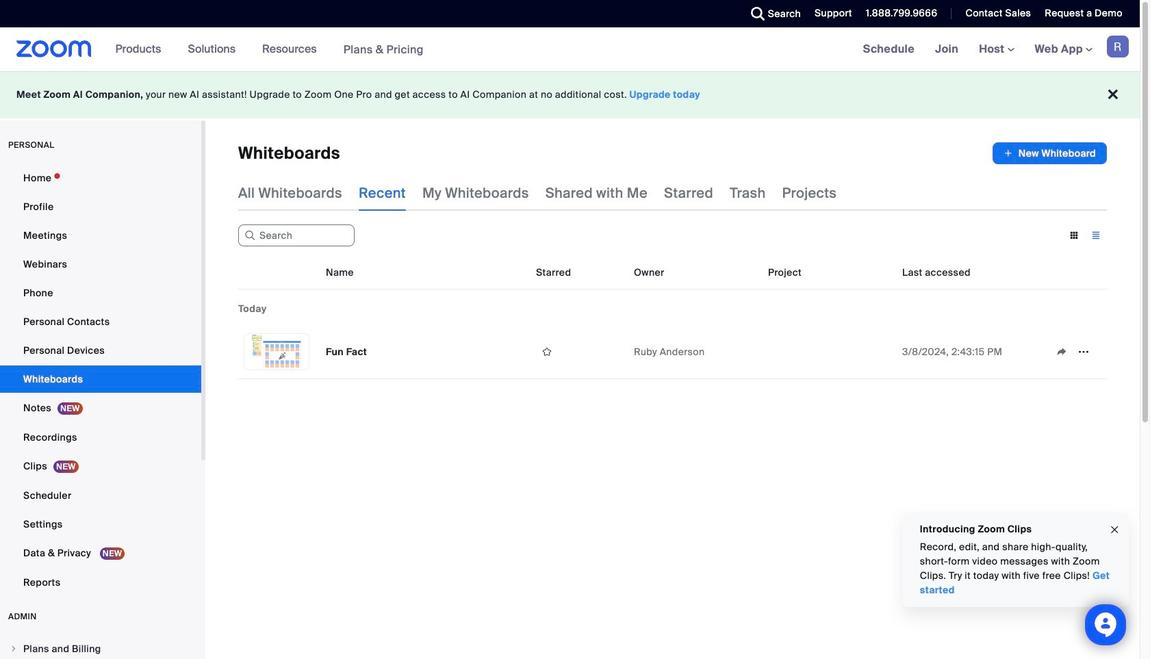 Task type: locate. For each thing, give the bounding box(es) containing it.
Search text field
[[238, 225, 355, 246]]

click to star the whiteboard fun fact image
[[536, 346, 558, 358]]

fun fact element
[[326, 346, 367, 358]]

product information navigation
[[105, 27, 434, 72]]

grid mode, not selected image
[[1063, 229, 1085, 242]]

menu item
[[0, 636, 201, 659]]

banner
[[0, 27, 1140, 72]]

footer
[[0, 71, 1140, 118]]

cell
[[763, 325, 897, 379]]

application
[[993, 142, 1107, 164]]

thumbnail of fun fact image
[[244, 334, 309, 370]]

profile picture image
[[1107, 36, 1129, 58]]



Task type: describe. For each thing, give the bounding box(es) containing it.
tabs of all whiteboard page tab list
[[238, 175, 837, 211]]

personal menu menu
[[0, 164, 201, 598]]

meetings navigation
[[853, 27, 1140, 72]]

list mode, selected image
[[1085, 229, 1107, 242]]

zoom logo image
[[16, 40, 91, 58]]

right image
[[10, 645, 18, 653]]

close image
[[1109, 522, 1120, 538]]



Task type: vqa. For each thing, say whether or not it's contained in the screenshot.
the Customers link
no



